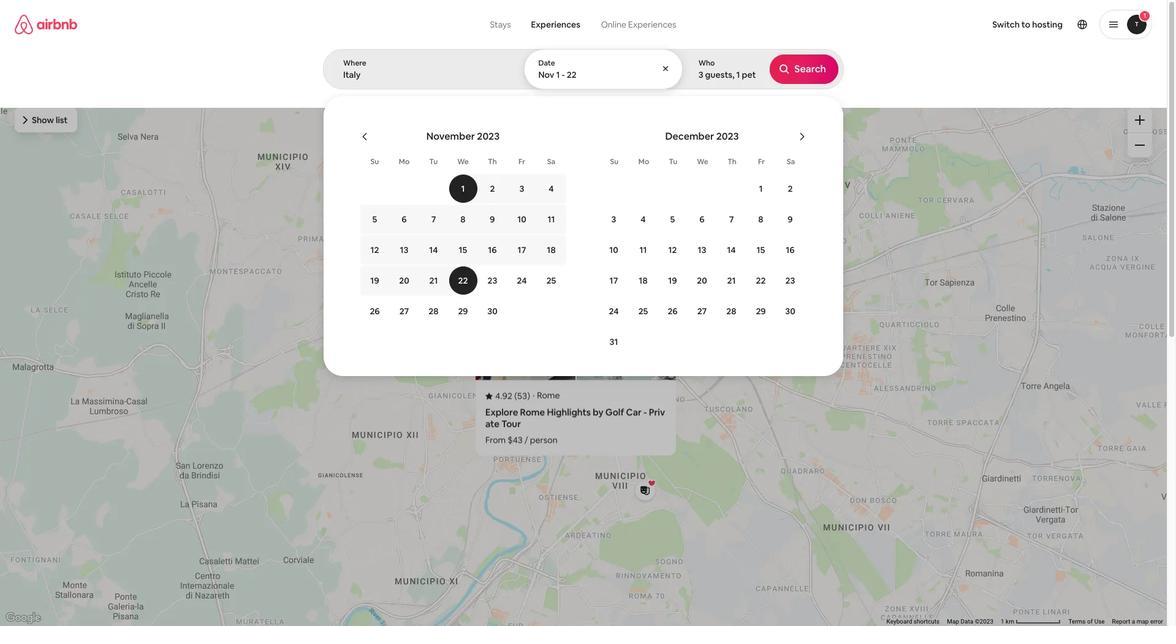 Task type: describe. For each thing, give the bounding box(es) containing it.
by
[[593, 407, 604, 418]]

food
[[480, 66, 500, 77]]

0 vertical spatial 10
[[517, 214, 526, 225]]

use
[[1095, 619, 1105, 625]]

art
[[312, 66, 325, 77]]

1 sa from the left
[[547, 157, 556, 167]]

23 for second 23 button from the right
[[488, 275, 497, 286]]

art and culture
[[312, 66, 371, 77]]

1 9 button from the left
[[478, 205, 507, 234]]

2 22 button from the left
[[746, 266, 776, 295]]

0 horizontal spatial 25 button
[[537, 266, 566, 295]]

nature
[[796, 66, 823, 77]]

shortcuts
[[914, 619, 940, 625]]

online experiences
[[601, 19, 676, 30]]

show list
[[32, 115, 68, 126]]

1 28 from the left
[[429, 306, 439, 317]]

show
[[32, 115, 54, 126]]

who 3 guests, 1 pet
[[699, 58, 756, 80]]

1 horizontal spatial 10 button
[[599, 235, 629, 265]]

terms
[[1069, 619, 1086, 625]]

november
[[426, 130, 475, 143]]

ate
[[485, 418, 500, 430]]

0 vertical spatial 17 button
[[507, 235, 537, 265]]

stays
[[490, 19, 511, 30]]

16 for first 16 button from the left
[[488, 245, 497, 256]]

1 12 from the left
[[371, 245, 379, 256]]

keyboard
[[887, 619, 912, 625]]

2 horizontal spatial 22
[[756, 275, 766, 286]]

1 horizontal spatial 25
[[638, 306, 648, 317]]

19 for 2nd 19 button from the right
[[370, 275, 379, 286]]

calendar application
[[338, 117, 1176, 360]]

2 14 button from the left
[[717, 235, 746, 265]]

30 for first "30" button from left
[[487, 306, 498, 317]]

0 horizontal spatial 10 button
[[507, 205, 537, 234]]

map
[[947, 619, 959, 625]]

0 vertical spatial 3 button
[[507, 174, 537, 204]]

1 29 from the left
[[458, 306, 468, 317]]

Food and drink button
[[469, 59, 549, 84]]

2 9 button from the left
[[776, 205, 805, 234]]

/
[[525, 435, 528, 446]]

where
[[343, 58, 366, 68]]

6 for first 6 button from the right
[[700, 214, 705, 225]]

2 29 button from the left
[[746, 297, 776, 326]]

1 vertical spatial 25 button
[[629, 297, 658, 326]]

0 vertical spatial 25
[[547, 275, 556, 286]]

1 su from the left
[[371, 157, 379, 167]]

december
[[665, 130, 714, 143]]

2 su from the left
[[610, 157, 619, 167]]

guests,
[[705, 69, 735, 80]]

1 km button
[[997, 618, 1065, 626]]

1 horizontal spatial 17
[[610, 275, 618, 286]]

1 14 button from the left
[[419, 235, 448, 265]]

zoom in image
[[1135, 115, 1145, 125]]

explore
[[485, 407, 518, 418]]

online experiences link
[[590, 12, 687, 37]]

culture
[[343, 66, 371, 77]]

error
[[1151, 619, 1163, 625]]

1 5 from the left
[[372, 214, 377, 225]]

- inside explore rome highlights by golf car - priv ate tour from $43 / person
[[644, 407, 647, 418]]

sports
[[564, 66, 590, 77]]

30 for 2nd "30" button from the left
[[785, 306, 795, 317]]

2 experiences from the left
[[628, 19, 676, 30]]

2 20 button from the left
[[687, 266, 717, 295]]

show list button
[[15, 108, 77, 132]]

2 28 from the left
[[727, 306, 737, 317]]

switch to hosting
[[993, 19, 1063, 30]]

1 8 button from the left
[[448, 205, 478, 234]]

1 19 button from the left
[[360, 266, 390, 295]]

date nov 1 - 22
[[538, 58, 577, 80]]

report a map error link
[[1112, 619, 1163, 625]]

15 for second 15 button
[[757, 245, 765, 256]]

31
[[610, 337, 618, 348]]

list
[[56, 115, 68, 126]]

experiences inside button
[[531, 19, 580, 30]]

priv
[[649, 407, 665, 418]]

2 19 button from the left
[[658, 266, 687, 295]]

18 for 18 button to the left
[[547, 245, 556, 256]]

31 button
[[599, 327, 629, 357]]

Art and culture button
[[301, 59, 382, 84]]

1 5 button from the left
[[360, 205, 390, 234]]

a
[[1132, 619, 1135, 625]]

2 12 button from the left
[[658, 235, 687, 265]]

(53)
[[514, 391, 530, 402]]

2 13 from the left
[[698, 245, 706, 256]]

Sports button
[[554, 59, 601, 84]]

1 km
[[1001, 619, 1016, 625]]

explore rome highlights by golf car - priv ate tour from $43 / person
[[485, 407, 665, 446]]

online
[[601, 19, 626, 30]]

2 12 from the left
[[668, 245, 677, 256]]

2 mo from the left
[[639, 157, 649, 167]]

1 26 button from the left
[[360, 297, 390, 326]]

2 tu from the left
[[669, 157, 678, 167]]

2 29 from the left
[[756, 306, 766, 317]]

2 for december 2023
[[788, 183, 793, 194]]

drink
[[519, 66, 538, 77]]

nov
[[538, 69, 554, 80]]

person
[[530, 435, 558, 446]]

24 for '24' button to the top
[[517, 275, 527, 286]]

1 27 button from the left
[[390, 297, 419, 326]]

terms of use
[[1069, 619, 1105, 625]]

1 vertical spatial 10
[[609, 245, 618, 256]]

switch to hosting link
[[985, 12, 1070, 37]]

2 21 from the left
[[727, 275, 736, 286]]

20 for second the 20 button
[[697, 275, 707, 286]]

22 inside date nov 1 - 22
[[567, 69, 577, 80]]

google map
showing 24 experiences. including 2 saved experiences. region
[[0, 93, 1167, 626]]

2 button for november 2023
[[478, 174, 507, 204]]

4 for the left 4 button
[[549, 183, 554, 194]]

1 vertical spatial 4 button
[[629, 205, 658, 234]]

sightseeing
[[663, 66, 710, 77]]

1 13 from the left
[[400, 245, 409, 256]]

Sightseeing button
[[653, 59, 720, 84]]

1 th from the left
[[488, 157, 497, 167]]

november 2023
[[426, 130, 500, 143]]

1 vertical spatial 17 button
[[599, 266, 629, 295]]

3 for the top the 3 button
[[520, 183, 524, 194]]

2 28 button from the left
[[717, 297, 746, 326]]

1 tu from the left
[[429, 157, 438, 167]]

date
[[538, 58, 555, 68]]

4.92
[[495, 391, 513, 402]]

0 horizontal spatial 4 button
[[537, 174, 566, 204]]

experiences tab panel
[[323, 49, 1176, 376]]

1 12 button from the left
[[360, 235, 390, 265]]

nature and outdoors
[[796, 66, 878, 77]]

what can we help you find? tab list
[[480, 12, 590, 37]]

december 2023
[[665, 130, 739, 143]]

1 inside date nov 1 - 22
[[556, 69, 560, 80]]

11 for left 11 "button"
[[548, 214, 555, 225]]

of
[[1087, 619, 1093, 625]]

1 horizontal spatial 11 button
[[629, 235, 658, 265]]

1 button for december 2023
[[746, 174, 776, 204]]

4.92 (53)
[[495, 391, 530, 402]]

highlights
[[547, 407, 591, 418]]

2023 for november 2023
[[477, 130, 500, 143]]

9 for first "9" button from left
[[490, 214, 495, 225]]

from
[[485, 435, 506, 446]]

stays button
[[480, 12, 521, 37]]

experiences button
[[521, 12, 590, 37]]

0 vertical spatial 17
[[518, 245, 526, 256]]

8 for 1st 8 button from the left
[[461, 214, 466, 225]]

map
[[1137, 619, 1149, 625]]

19 for 2nd 19 button from the left
[[668, 275, 677, 286]]

1 15 button from the left
[[448, 235, 478, 265]]



Task type: vqa. For each thing, say whether or not it's contained in the screenshot.
the leftmost 24 button
yes



Task type: locate. For each thing, give the bounding box(es) containing it.
we
[[457, 157, 469, 167], [697, 157, 708, 167]]

1 horizontal spatial 25 button
[[629, 297, 658, 326]]

1 we from the left
[[457, 157, 469, 167]]

switch
[[993, 19, 1020, 30]]

24 button right close image
[[507, 266, 537, 295]]

14 for first 14 button from right
[[727, 245, 736, 256]]

1 horizontal spatial 19 button
[[658, 266, 687, 295]]

0 horizontal spatial 30 button
[[478, 297, 507, 326]]

18 button
[[537, 235, 566, 265], [629, 266, 658, 295]]

0 horizontal spatial 9
[[490, 214, 495, 225]]

0 vertical spatial 25 button
[[537, 266, 566, 295]]

1 23 from the left
[[488, 275, 497, 286]]

tu
[[429, 157, 438, 167], [669, 157, 678, 167]]

0 horizontal spatial 22 button
[[448, 266, 478, 295]]

30 button
[[478, 297, 507, 326], [776, 297, 805, 326]]

0 horizontal spatial 25
[[547, 275, 556, 286]]

2 6 from the left
[[700, 214, 705, 225]]

terms of use link
[[1069, 619, 1105, 625]]

1 14 from the left
[[429, 245, 438, 256]]

26 for first 26 button
[[370, 306, 380, 317]]

0 horizontal spatial 23 button
[[478, 266, 507, 295]]

2 26 button from the left
[[658, 297, 687, 326]]

1 6 from the left
[[402, 214, 407, 225]]

11
[[548, 214, 555, 225], [640, 245, 647, 256]]

25 button right close image
[[537, 266, 566, 295]]

and right 'art'
[[327, 66, 342, 77]]

1 horizontal spatial 18 button
[[629, 266, 658, 295]]

0 horizontal spatial 8 button
[[448, 205, 478, 234]]

3 button
[[507, 174, 537, 204], [599, 205, 629, 234]]

22 button
[[448, 266, 478, 295], [746, 266, 776, 295]]

0 horizontal spatial 20
[[399, 275, 409, 286]]

sa
[[547, 157, 556, 167], [787, 157, 795, 167]]

tu down november
[[429, 157, 438, 167]]

- right car
[[644, 407, 647, 418]]

none search field containing november 2023
[[323, 0, 1176, 376]]

2 21 button from the left
[[717, 266, 746, 295]]

who
[[699, 58, 715, 68]]

1 28 button from the left
[[419, 297, 448, 326]]

report a map error
[[1112, 619, 1163, 625]]

1 19 from the left
[[370, 275, 379, 286]]

2 23 from the left
[[786, 275, 795, 286]]

2
[[490, 183, 495, 194], [788, 183, 793, 194]]

close image
[[490, 262, 497, 269]]

0 horizontal spatial 3 button
[[507, 174, 537, 204]]

1 horizontal spatial 2 button
[[776, 174, 805, 204]]

0 horizontal spatial 2 button
[[478, 174, 507, 204]]

7 for first 7 button from the left
[[431, 214, 436, 225]]

rome inside explore rome highlights by golf car - priv ate tour from $43 / person
[[520, 407, 545, 418]]

20 button
[[390, 266, 419, 295], [687, 266, 717, 295]]

car
[[626, 407, 642, 418]]

20 for first the 20 button
[[399, 275, 409, 286]]

1 8 from the left
[[461, 214, 466, 225]]

0 horizontal spatial 16 button
[[478, 235, 507, 265]]

0 horizontal spatial fr
[[519, 157, 525, 167]]

1 9 from the left
[[490, 214, 495, 225]]

2 26 from the left
[[668, 306, 678, 317]]

1 horizontal spatial 29
[[756, 306, 766, 317]]

1 horizontal spatial 10
[[609, 245, 618, 256]]

1 horizontal spatial 28
[[727, 306, 737, 317]]

1 6 button from the left
[[390, 205, 419, 234]]

1 30 button from the left
[[478, 297, 507, 326]]

©2023
[[975, 619, 994, 625]]

1 horizontal spatial 7 button
[[717, 205, 746, 234]]

1 horizontal spatial mo
[[639, 157, 649, 167]]

12
[[371, 245, 379, 256], [668, 245, 677, 256]]

0 vertical spatial 3
[[699, 69, 703, 80]]

2 15 from the left
[[757, 245, 765, 256]]

1 horizontal spatial 11
[[640, 245, 647, 256]]

report
[[1112, 619, 1130, 625]]

2 th from the left
[[728, 157, 737, 167]]

0 horizontal spatial 17 button
[[507, 235, 537, 265]]

tu down december
[[669, 157, 678, 167]]

22
[[567, 69, 577, 80], [458, 275, 468, 286], [756, 275, 766, 286]]

0 vertical spatial 24 button
[[507, 266, 537, 295]]

25 button up 31 button
[[629, 297, 658, 326]]

keyboard shortcuts button
[[887, 618, 940, 626]]

1 horizontal spatial 23
[[786, 275, 795, 286]]

1 horizontal spatial 28 button
[[717, 297, 746, 326]]

1 horizontal spatial 4 button
[[629, 205, 658, 234]]

and left drink on the top left of page
[[502, 66, 517, 77]]

1 22 button from the left
[[448, 266, 478, 295]]

1 and from the left
[[327, 66, 342, 77]]

18
[[547, 245, 556, 256], [639, 275, 648, 286]]

4 for 4 button to the bottom
[[641, 214, 646, 225]]

2 6 button from the left
[[687, 205, 717, 234]]

data
[[961, 619, 974, 625]]

23 button
[[478, 266, 507, 295], [776, 266, 805, 295]]

15
[[459, 245, 467, 256], [757, 245, 765, 256]]

2023 right december
[[716, 130, 739, 143]]

2 8 button from the left
[[746, 205, 776, 234]]

1 horizontal spatial 18
[[639, 275, 648, 286]]

2 fr from the left
[[758, 157, 765, 167]]

rome for explore
[[520, 407, 545, 418]]

3 for the right the 3 button
[[611, 214, 616, 225]]

18 for bottommost 18 button
[[639, 275, 648, 286]]

th down december 2023
[[728, 157, 737, 167]]

and
[[327, 66, 342, 77], [502, 66, 517, 77], [825, 66, 839, 77]]

27
[[399, 306, 409, 317], [697, 306, 707, 317]]

2023
[[477, 130, 500, 143], [716, 130, 739, 143]]

2 27 button from the left
[[687, 297, 717, 326]]

Nature and outdoors button
[[785, 59, 888, 84]]

0 horizontal spatial 3
[[520, 183, 524, 194]]

9 for second "9" button from left
[[788, 214, 793, 225]]

Where field
[[343, 69, 503, 80]]

0 horizontal spatial sa
[[547, 157, 556, 167]]

to
[[1022, 19, 1031, 30]]

0 horizontal spatial 13
[[400, 245, 409, 256]]

4.92 out of 5 average rating,  53 reviews image
[[485, 390, 530, 402]]

1 horizontal spatial 16
[[786, 245, 795, 256]]

· rome
[[533, 390, 560, 401]]

0 horizontal spatial 5
[[372, 214, 377, 225]]

1 16 button from the left
[[478, 235, 507, 265]]

1 21 from the left
[[429, 275, 438, 286]]

6
[[402, 214, 407, 225], [700, 214, 705, 225]]

1 fr from the left
[[519, 157, 525, 167]]

10
[[517, 214, 526, 225], [609, 245, 618, 256]]

1 horizontal spatial 16 button
[[776, 235, 805, 265]]

0 horizontal spatial 18
[[547, 245, 556, 256]]

1 button
[[1100, 10, 1152, 39]]

2 20 from the left
[[697, 275, 707, 286]]

28 button
[[419, 297, 448, 326], [717, 297, 746, 326]]

3 and from the left
[[825, 66, 839, 77]]

- inside date nov 1 - 22
[[562, 69, 565, 80]]

0 horizontal spatial 13 button
[[390, 235, 419, 265]]

11 for the right 11 "button"
[[640, 245, 647, 256]]

27 button
[[390, 297, 419, 326], [687, 297, 717, 326]]

su
[[371, 157, 379, 167], [610, 157, 619, 167]]

0 horizontal spatial mo
[[399, 157, 410, 167]]

0 horizontal spatial 17
[[518, 245, 526, 256]]

5
[[372, 214, 377, 225], [670, 214, 675, 225]]

pet
[[742, 69, 756, 80]]

1 7 from the left
[[431, 214, 436, 225]]

1 vertical spatial 18 button
[[629, 266, 658, 295]]

1 horizontal spatial 24 button
[[599, 297, 629, 326]]

2 2 button from the left
[[776, 174, 805, 204]]

24 button
[[507, 266, 537, 295], [599, 297, 629, 326]]

8 for 1st 8 button from the right
[[758, 214, 764, 225]]

0 horizontal spatial 2
[[490, 183, 495, 194]]

1 horizontal spatial 3 button
[[599, 205, 629, 234]]

0 horizontal spatial 6 button
[[390, 205, 419, 234]]

1 horizontal spatial 5 button
[[658, 205, 687, 234]]

1 vertical spatial 24
[[609, 306, 619, 317]]

7 for 2nd 7 button
[[729, 214, 734, 225]]

2 19 from the left
[[668, 275, 677, 286]]

0 horizontal spatial 24 button
[[507, 266, 537, 295]]

1 horizontal spatial 3
[[611, 214, 616, 225]]

$43
[[508, 435, 523, 446]]

2 we from the left
[[697, 157, 708, 167]]

outdoors
[[841, 66, 878, 77]]

food and drink
[[480, 66, 538, 77]]

1 horizontal spatial 22 button
[[746, 266, 776, 295]]

th
[[488, 157, 497, 167], [728, 157, 737, 167]]

2 23 button from the left
[[776, 266, 805, 295]]

0 horizontal spatial 6
[[402, 214, 407, 225]]

3 inside who 3 guests, 1 pet
[[699, 69, 703, 80]]

tour
[[502, 418, 521, 430]]

1 horizontal spatial 12
[[668, 245, 677, 256]]

0 horizontal spatial 29
[[458, 306, 468, 317]]

25 button
[[537, 266, 566, 295], [629, 297, 658, 326]]

3
[[699, 69, 703, 80], [520, 183, 524, 194], [611, 214, 616, 225]]

2 for november 2023
[[490, 183, 495, 194]]

0 horizontal spatial 18 button
[[537, 235, 566, 265]]

2 15 button from the left
[[746, 235, 776, 265]]

1 21 button from the left
[[419, 266, 448, 295]]

0 vertical spatial 24
[[517, 275, 527, 286]]

0 horizontal spatial 24
[[517, 275, 527, 286]]

6 button
[[390, 205, 419, 234], [687, 205, 717, 234]]

2 5 button from the left
[[658, 205, 687, 234]]

7
[[431, 214, 436, 225], [729, 214, 734, 225]]

1 horizontal spatial 8 button
[[746, 205, 776, 234]]

1 vertical spatial 24 button
[[599, 297, 629, 326]]

16 for 1st 16 button from right
[[786, 245, 795, 256]]

1 horizontal spatial we
[[697, 157, 708, 167]]

1 horizontal spatial 22
[[567, 69, 577, 80]]

1 30 from the left
[[487, 306, 498, 317]]

2 1 button from the left
[[746, 174, 776, 204]]

rome right ·
[[537, 390, 560, 401]]

1 inside dropdown button
[[1144, 12, 1146, 20]]

and for art
[[327, 66, 342, 77]]

1 27 from the left
[[399, 306, 409, 317]]

2023 right november
[[477, 130, 500, 143]]

20
[[399, 275, 409, 286], [697, 275, 707, 286]]

2023 for december 2023
[[716, 130, 739, 143]]

keyboard shortcuts
[[887, 619, 940, 625]]

2 5 from the left
[[670, 214, 675, 225]]

1 inside "button"
[[1001, 619, 1004, 625]]

1 horizontal spatial su
[[610, 157, 619, 167]]

2 and from the left
[[502, 66, 517, 77]]

1 horizontal spatial 13 button
[[687, 235, 717, 265]]

0 horizontal spatial 9 button
[[478, 205, 507, 234]]

1 2023 from the left
[[477, 130, 500, 143]]

1 29 button from the left
[[448, 297, 478, 326]]

1 horizontal spatial and
[[502, 66, 517, 77]]

1 2 button from the left
[[478, 174, 507, 204]]

0 horizontal spatial 22
[[458, 275, 468, 286]]

4 button
[[537, 174, 566, 204], [629, 205, 658, 234]]

we down december 2023
[[697, 157, 708, 167]]

2 sa from the left
[[787, 157, 795, 167]]

16 button
[[478, 235, 507, 265], [776, 235, 805, 265]]

1 vertical spatial 10 button
[[599, 235, 629, 265]]

1 horizontal spatial 30 button
[[776, 297, 805, 326]]

explore rome highlights by golf car - private tour group
[[476, 248, 676, 456]]

0 horizontal spatial 8
[[461, 214, 466, 225]]

0 vertical spatial 11 button
[[537, 205, 566, 234]]

1 horizontal spatial sa
[[787, 157, 795, 167]]

2 13 button from the left
[[687, 235, 717, 265]]

wellness
[[735, 66, 770, 77]]

2 30 from the left
[[785, 306, 795, 317]]

2 2 from the left
[[788, 183, 793, 194]]

km
[[1006, 619, 1014, 625]]

24 button up 31 button
[[599, 297, 629, 326]]

21 button
[[419, 266, 448, 295], [717, 266, 746, 295]]

1 vertical spatial 11
[[640, 245, 647, 256]]

1
[[1144, 12, 1146, 20], [556, 69, 560, 80], [737, 69, 740, 80], [461, 183, 465, 194], [759, 183, 763, 194], [1001, 619, 1004, 625]]

th down the november 2023
[[488, 157, 497, 167]]

14 for 1st 14 button from left
[[429, 245, 438, 256]]

19 button
[[360, 266, 390, 295], [658, 266, 687, 295]]

1 20 from the left
[[399, 275, 409, 286]]

2 16 button from the left
[[776, 235, 805, 265]]

we down the november 2023
[[457, 157, 469, 167]]

9 button
[[478, 205, 507, 234], [776, 205, 805, 234]]

0 horizontal spatial 7
[[431, 214, 436, 225]]

fr
[[519, 157, 525, 167], [758, 157, 765, 167]]

23 for second 23 button from left
[[786, 275, 795, 286]]

1 horizontal spatial 14 button
[[717, 235, 746, 265]]

experiences up date
[[531, 19, 580, 30]]

map data ©2023
[[947, 619, 994, 625]]

and for food
[[502, 66, 517, 77]]

google image
[[3, 611, 44, 626]]

rome for ·
[[537, 390, 560, 401]]

2 2023 from the left
[[716, 130, 739, 143]]

0 horizontal spatial su
[[371, 157, 379, 167]]

0 horizontal spatial 11 button
[[537, 205, 566, 234]]

None search field
[[323, 0, 1176, 376]]

1 horizontal spatial 20 button
[[687, 266, 717, 295]]

profile element
[[706, 0, 1152, 49]]

hosting
[[1032, 19, 1063, 30]]

2 30 button from the left
[[776, 297, 805, 326]]

0 horizontal spatial 26
[[370, 306, 380, 317]]

golf
[[605, 407, 624, 418]]

·
[[533, 390, 535, 401]]

1 horizontal spatial 21 button
[[717, 266, 746, 295]]

0 horizontal spatial 28 button
[[419, 297, 448, 326]]

rome down ·
[[520, 407, 545, 418]]

1 horizontal spatial 12 button
[[658, 235, 687, 265]]

1 20 button from the left
[[390, 266, 419, 295]]

and for nature
[[825, 66, 839, 77]]

8 button
[[448, 205, 478, 234], [746, 205, 776, 234]]

1 23 button from the left
[[478, 266, 507, 295]]

1 mo from the left
[[399, 157, 410, 167]]

2 7 from the left
[[729, 214, 734, 225]]

2 button for december 2023
[[776, 174, 805, 204]]

1 horizontal spatial 1 button
[[746, 174, 776, 204]]

Tours button
[[606, 59, 648, 84]]

1 16 from the left
[[488, 245, 497, 256]]

2 button
[[478, 174, 507, 204], [776, 174, 805, 204]]

26 for 1st 26 button from right
[[668, 306, 678, 317]]

2 27 from the left
[[697, 306, 707, 317]]

14 button
[[419, 235, 448, 265], [717, 235, 746, 265]]

6 for 2nd 6 button from right
[[402, 214, 407, 225]]

1 horizontal spatial 4
[[641, 214, 646, 225]]

0 horizontal spatial 30
[[487, 306, 498, 317]]

1 13 button from the left
[[390, 235, 419, 265]]

and right the nature
[[825, 66, 839, 77]]

1 experiences from the left
[[531, 19, 580, 30]]

1 horizontal spatial -
[[644, 407, 647, 418]]

12 button
[[360, 235, 390, 265], [658, 235, 687, 265]]

0 horizontal spatial 28
[[429, 306, 439, 317]]

experiences right online
[[628, 19, 676, 30]]

zoom out image
[[1135, 140, 1145, 150]]

1 inside who 3 guests, 1 pet
[[737, 69, 740, 80]]

1 horizontal spatial 7
[[729, 214, 734, 225]]

0 vertical spatial 11
[[548, 214, 555, 225]]

1 horizontal spatial 2
[[788, 183, 793, 194]]

1 7 button from the left
[[419, 205, 448, 234]]

- right nov
[[562, 69, 565, 80]]

0 horizontal spatial 23
[[488, 275, 497, 286]]

15 for 2nd 15 button from right
[[459, 245, 467, 256]]

28
[[429, 306, 439, 317], [727, 306, 737, 317]]

1 1 button from the left
[[448, 174, 478, 204]]

Entertainment button
[[387, 59, 464, 84]]

2 14 from the left
[[727, 245, 736, 256]]

5 button
[[360, 205, 390, 234], [658, 205, 687, 234]]

2 9 from the left
[[788, 214, 793, 225]]

1 2 from the left
[[490, 183, 495, 194]]

1 horizontal spatial tu
[[669, 157, 678, 167]]

1 15 from the left
[[459, 245, 467, 256]]

2 16 from the left
[[786, 245, 795, 256]]

Wellness button
[[725, 59, 780, 84]]

0 horizontal spatial 5 button
[[360, 205, 390, 234]]

16
[[488, 245, 497, 256], [786, 245, 795, 256]]

0 horizontal spatial 15
[[459, 245, 467, 256]]

24 for right '24' button
[[609, 306, 619, 317]]

1 horizontal spatial 17 button
[[599, 266, 629, 295]]

2 7 button from the left
[[717, 205, 746, 234]]

1 button for november 2023
[[448, 174, 478, 204]]

17 button
[[507, 235, 537, 265], [599, 266, 629, 295]]



